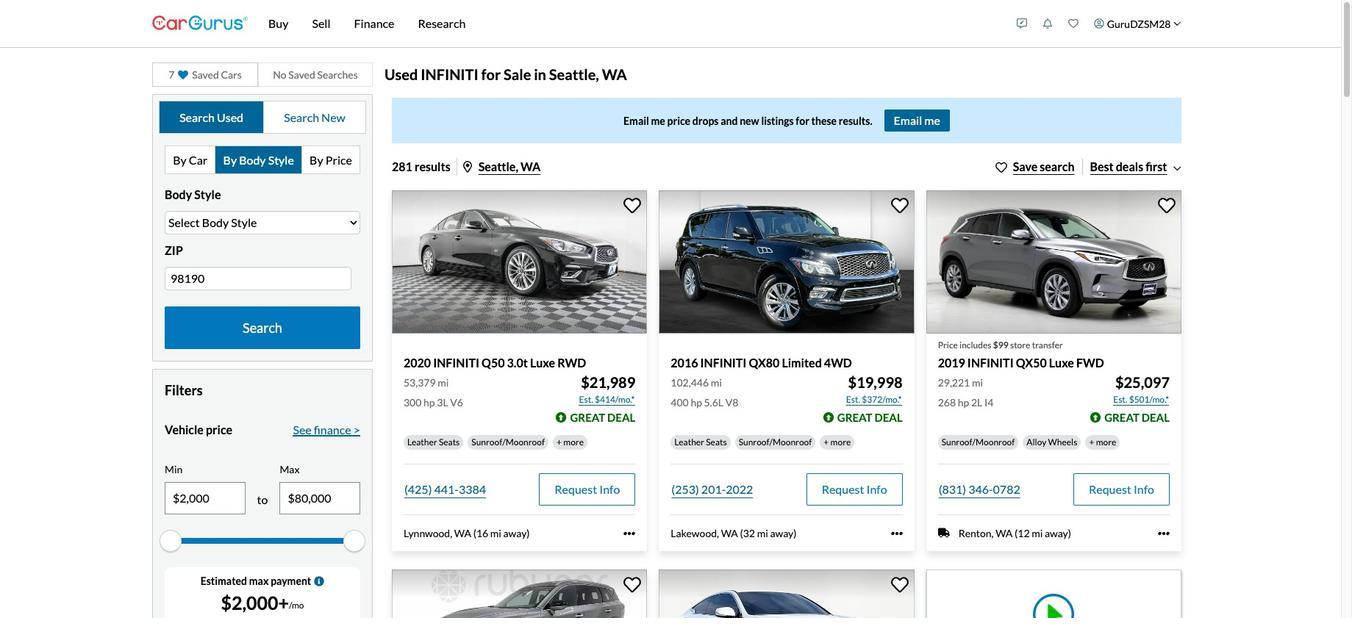 Task type: describe. For each thing, give the bounding box(es) containing it.
search new tab
[[264, 102, 366, 133]]

save search
[[1014, 160, 1075, 174]]

53,379 mi 300 hp 3l v6
[[404, 376, 463, 409]]

me for email me
[[925, 113, 941, 127]]

heart image
[[178, 70, 189, 80]]

2 ellipsis h image from the left
[[1159, 528, 1171, 540]]

201-
[[702, 482, 726, 496]]

v8
[[726, 396, 739, 409]]

by for by body style
[[223, 153, 237, 167]]

0 horizontal spatial for
[[482, 65, 501, 83]]

3l
[[437, 396, 448, 409]]

request info button for $21,989
[[540, 473, 636, 506]]

menu bar containing buy
[[248, 0, 1010, 47]]

est. for $21,989
[[579, 394, 594, 405]]

includes
[[960, 340, 992, 351]]

5.6l
[[705, 396, 724, 409]]

346-
[[969, 482, 994, 496]]

sell
[[312, 16, 331, 30]]

used infiniti for sale in seattle, wa
[[385, 65, 627, 83]]

$372/mo.*
[[863, 394, 902, 405]]

281
[[392, 160, 413, 174]]

lynnwood, wa (16 mi away)
[[404, 527, 530, 540]]

$25,097 est. $501/mo.*
[[1114, 373, 1171, 405]]

3 more from the left
[[1097, 437, 1117, 448]]

3 request info button from the left
[[1074, 473, 1171, 506]]

limited
[[782, 356, 822, 370]]

qx80
[[749, 356, 780, 370]]

+ more for $21,989
[[557, 437, 584, 448]]

mi inside 29,221 mi 268 hp 2l i4
[[973, 376, 984, 389]]

research button
[[406, 0, 478, 47]]

lakewood, wa (32 mi away)
[[671, 527, 797, 540]]

seattle, wa
[[479, 160, 541, 174]]

me for email me price drops and new listings for these results.
[[652, 114, 666, 127]]

used inside search used tab
[[217, 110, 244, 124]]

cargurus logo homepage link image
[[152, 3, 248, 45]]

research
[[418, 16, 466, 30]]

vehicle price
[[165, 423, 233, 437]]

>
[[354, 423, 361, 437]]

2l
[[972, 396, 983, 409]]

infiniti for 2016
[[701, 356, 747, 370]]

more for $19,998
[[831, 437, 851, 448]]

see finance > link
[[293, 422, 361, 439]]

zip
[[165, 244, 183, 257]]

renton, wa (12 mi away)
[[959, 527, 1072, 540]]

request info for $21,989
[[555, 482, 620, 496]]

3.0t
[[507, 356, 528, 370]]

info for $19,998
[[867, 482, 888, 496]]

leather seats for $19,998
[[675, 437, 727, 448]]

truck image
[[939, 528, 950, 539]]

graphite shadow 2022 infiniti qx60 luxe awd suv / crossover all-wheel drive 9-speed automatic image
[[392, 570, 648, 619]]

more for $21,989
[[564, 437, 584, 448]]

29,221
[[939, 376, 971, 389]]

no
[[273, 68, 287, 81]]

results.
[[839, 114, 873, 127]]

request info for $19,998
[[822, 482, 888, 496]]

$2,000+ /mo
[[221, 592, 304, 614]]

away) for $19,998
[[771, 527, 797, 540]]

estimated max payment
[[201, 575, 311, 588]]

(253) 201-2022 button
[[671, 473, 754, 506]]

$21,989 est. $414/mo.*
[[579, 373, 636, 405]]

(425)
[[405, 482, 432, 496]]

body style
[[165, 188, 221, 202]]

by body style tab
[[216, 147, 302, 174]]

black 2016 infiniti qx80 limited 4wd suv / crossover all-wheel drive automatic image
[[659, 191, 915, 334]]

request for $19,998
[[822, 482, 865, 496]]

user icon image
[[1095, 18, 1105, 29]]

rwd
[[558, 356, 587, 370]]

$414/mo.*
[[595, 394, 635, 405]]

qx50
[[1017, 356, 1047, 370]]

sunroof/moonroof for $21,989
[[472, 437, 545, 448]]

2016
[[671, 356, 699, 370]]

sell button
[[301, 0, 342, 47]]

2022
[[726, 482, 754, 496]]

53,379
[[404, 376, 436, 389]]

add a car review image
[[1018, 18, 1028, 29]]

hp for $25,097
[[958, 396, 970, 409]]

by body style
[[223, 153, 294, 167]]

infiniti for 2020
[[433, 356, 480, 370]]

$2,000+
[[221, 592, 289, 614]]

email me
[[894, 113, 941, 127]]

400
[[671, 396, 689, 409]]

black 2020 infiniti q50 3.0t luxe rwd sedan rear-wheel drive automatic image
[[392, 191, 648, 334]]

seats for $21,989
[[439, 437, 460, 448]]

(831) 346-0782
[[939, 482, 1021, 496]]

renton,
[[959, 527, 994, 540]]

(16
[[474, 527, 489, 540]]

finance button
[[342, 0, 406, 47]]

$19,998
[[849, 373, 903, 391]]

request for $21,989
[[555, 482, 598, 496]]

hp for $21,989
[[424, 396, 435, 409]]

vehicle
[[165, 423, 204, 437]]

1 vertical spatial seattle,
[[479, 160, 519, 174]]

no saved searches
[[273, 68, 358, 81]]

gurudzsm28 menu
[[1010, 3, 1190, 44]]

Min text field
[[166, 483, 245, 514]]

map marker alt image
[[463, 161, 472, 173]]

tab list for no saved searches
[[159, 101, 366, 134]]

by for by car
[[173, 153, 187, 167]]

email for email me price drops and new listings for these results.
[[624, 114, 650, 127]]

request info button for $19,998
[[807, 473, 903, 506]]

price inside "tab"
[[326, 153, 352, 167]]

buy button
[[257, 0, 301, 47]]

gurudzsm28
[[1108, 17, 1172, 30]]

luxe inside price includes $99 store transfer 2019 infiniti qx50 luxe fwd
[[1050, 356, 1075, 370]]

est. $501/mo.* button
[[1113, 393, 1171, 407]]

estimated
[[201, 575, 247, 588]]

+ for $19,998
[[824, 437, 829, 448]]

mi inside 53,379 mi 300 hp 3l v6
[[438, 376, 449, 389]]

281 results
[[392, 160, 451, 174]]

searches
[[317, 68, 358, 81]]

441-
[[434, 482, 459, 496]]

infiniti inside price includes $99 store transfer 2019 infiniti qx50 luxe fwd
[[968, 356, 1014, 370]]

gray 2019 infiniti qx50 luxe fwd suv / crossover front-wheel drive automatic image
[[927, 191, 1182, 334]]

1 ellipsis h image from the left
[[624, 528, 636, 540]]

seattle, wa button
[[463, 160, 541, 174]]

1 saved from the left
[[192, 68, 219, 81]]

300
[[404, 396, 422, 409]]

leather seats for $21,989
[[408, 437, 460, 448]]

in
[[534, 65, 547, 83]]

$19,998 est. $372/mo.*
[[847, 373, 903, 405]]

3 sunroof/moonroof from the left
[[942, 437, 1016, 448]]

price inside price includes $99 store transfer 2019 infiniti qx50 luxe fwd
[[939, 340, 958, 351]]

fwd
[[1077, 356, 1105, 370]]

great for $25,097
[[1105, 411, 1140, 424]]

0 vertical spatial used
[[385, 65, 418, 83]]

est. $414/mo.* button
[[579, 393, 636, 407]]

mi right (32
[[758, 527, 769, 540]]

1 vertical spatial body
[[165, 188, 192, 202]]

by price
[[310, 153, 352, 167]]

email me button
[[885, 110, 950, 132]]

saved cars
[[192, 68, 242, 81]]

1 luxe from the left
[[530, 356, 556, 370]]

3 + more from the left
[[1090, 437, 1117, 448]]

new
[[322, 110, 346, 124]]



Task type: vqa. For each thing, say whether or not it's contained in the screenshot.
menu
no



Task type: locate. For each thing, give the bounding box(es) containing it.
2 leather seats from the left
[[675, 437, 727, 448]]

more down est. $414/mo.* button
[[564, 437, 584, 448]]

hp left 2l
[[958, 396, 970, 409]]

search new
[[284, 110, 346, 124]]

ellipsis h image
[[891, 528, 903, 540]]

saved right the heart icon
[[192, 68, 219, 81]]

great for $21,989
[[571, 411, 606, 424]]

(425) 441-3384 button
[[404, 473, 487, 506]]

3 away) from the left
[[1045, 527, 1072, 540]]

0 horizontal spatial request info button
[[540, 473, 636, 506]]

infiniti down research dropdown button
[[421, 65, 479, 83]]

request info button
[[540, 473, 636, 506], [807, 473, 903, 506], [1074, 473, 1171, 506]]

great deal down est. $501/mo.* button
[[1105, 411, 1171, 424]]

2 horizontal spatial deal
[[1142, 411, 1171, 424]]

1 horizontal spatial ellipsis h image
[[1159, 528, 1171, 540]]

price left 'drops'
[[668, 114, 691, 127]]

2016 infiniti qx80 limited 4wd
[[671, 356, 853, 370]]

0 vertical spatial body
[[239, 153, 266, 167]]

infiniti down $99
[[968, 356, 1014, 370]]

0 horizontal spatial +
[[557, 437, 562, 448]]

1 request from the left
[[555, 482, 598, 496]]

3 request info from the left
[[1090, 482, 1155, 496]]

est. inside $19,998 est. $372/mo.*
[[847, 394, 861, 405]]

great
[[571, 411, 606, 424], [838, 411, 873, 424], [1105, 411, 1140, 424]]

great deal down est. $414/mo.* button
[[571, 411, 636, 424]]

max
[[280, 464, 300, 476]]

2 great deal from the left
[[838, 411, 903, 424]]

buy
[[269, 16, 289, 30]]

for left these
[[796, 114, 810, 127]]

29,221 mi 268 hp 2l i4
[[939, 376, 994, 409]]

by car
[[173, 153, 208, 167]]

info circle image
[[314, 576, 325, 587]]

gurudzsm28 menu item
[[1087, 3, 1190, 44]]

1 est. from the left
[[579, 394, 594, 405]]

+ more for $19,998
[[824, 437, 851, 448]]

used down finance "popup button"
[[385, 65, 418, 83]]

2 horizontal spatial away)
[[1045, 527, 1072, 540]]

to
[[257, 493, 268, 507]]

102,446 mi 400 hp 5.6l v8
[[671, 376, 739, 409]]

(831) 346-0782 button
[[939, 473, 1022, 506]]

0 horizontal spatial info
[[600, 482, 620, 496]]

0 horizontal spatial price
[[206, 423, 233, 437]]

1 horizontal spatial request
[[822, 482, 865, 496]]

2 horizontal spatial +
[[1090, 437, 1095, 448]]

est. down $25,097
[[1114, 394, 1128, 405]]

more down est. $372/mo.* button
[[831, 437, 851, 448]]

2 horizontal spatial great
[[1105, 411, 1140, 424]]

ZIP telephone field
[[165, 267, 352, 291]]

away) right (16
[[504, 527, 530, 540]]

style down car at the top left of page
[[194, 188, 221, 202]]

these
[[812, 114, 837, 127]]

1 vertical spatial for
[[796, 114, 810, 127]]

away) for $21,989
[[504, 527, 530, 540]]

(831)
[[939, 482, 967, 496]]

hp for $19,998
[[691, 396, 703, 409]]

+ more down est. $372/mo.* button
[[824, 437, 851, 448]]

by car tab
[[166, 147, 216, 174]]

3 deal from the left
[[1142, 411, 1171, 424]]

2 horizontal spatial sunroof/moonroof
[[942, 437, 1016, 448]]

1 sunroof/moonroof from the left
[[472, 437, 545, 448]]

0 horizontal spatial seats
[[439, 437, 460, 448]]

body right car at the top left of page
[[239, 153, 266, 167]]

saved right no
[[289, 68, 315, 81]]

3 by from the left
[[310, 153, 323, 167]]

email for email me
[[894, 113, 923, 127]]

1 horizontal spatial info
[[867, 482, 888, 496]]

1 by from the left
[[173, 153, 187, 167]]

1 leather seats from the left
[[408, 437, 460, 448]]

0 horizontal spatial great
[[571, 411, 606, 424]]

2 request info button from the left
[[807, 473, 903, 506]]

deal down $501/mo.*
[[1142, 411, 1171, 424]]

1 horizontal spatial me
[[925, 113, 941, 127]]

by for by price
[[310, 153, 323, 167]]

hp left 3l
[[424, 396, 435, 409]]

2 sunroof/moonroof from the left
[[739, 437, 812, 448]]

deal for $19,998
[[875, 411, 903, 424]]

102,446
[[671, 376, 709, 389]]

1 horizontal spatial price
[[668, 114, 691, 127]]

2 horizontal spatial + more
[[1090, 437, 1117, 448]]

body down by car tab at the top of page
[[165, 188, 192, 202]]

mi inside 102,446 mi 400 hp 5.6l v8
[[711, 376, 722, 389]]

268
[[939, 396, 956, 409]]

3 great deal from the left
[[1105, 411, 1171, 424]]

1 horizontal spatial leather seats
[[675, 437, 727, 448]]

alloy
[[1027, 437, 1047, 448]]

mi
[[438, 376, 449, 389], [711, 376, 722, 389], [973, 376, 984, 389], [491, 527, 502, 540], [758, 527, 769, 540], [1032, 527, 1043, 540]]

0 horizontal spatial + more
[[557, 437, 584, 448]]

car
[[189, 153, 208, 167]]

2020
[[404, 356, 431, 370]]

1 + from the left
[[557, 437, 562, 448]]

0 horizontal spatial body
[[165, 188, 192, 202]]

email left 'drops'
[[624, 114, 650, 127]]

1 horizontal spatial seattle,
[[549, 65, 599, 83]]

0 vertical spatial tab list
[[159, 101, 366, 134]]

0 vertical spatial price
[[668, 114, 691, 127]]

/mo
[[289, 600, 304, 611]]

1 horizontal spatial body
[[239, 153, 266, 167]]

seattle, right map marker alt image
[[479, 160, 519, 174]]

deal
[[608, 411, 636, 424], [875, 411, 903, 424], [1142, 411, 1171, 424]]

price up 2019
[[939, 340, 958, 351]]

great down est. $501/mo.* button
[[1105, 411, 1140, 424]]

2 horizontal spatial request
[[1090, 482, 1132, 496]]

and
[[721, 114, 738, 127]]

est. inside $25,097 est. $501/mo.*
[[1114, 394, 1128, 405]]

me inside button
[[925, 113, 941, 127]]

1 leather from the left
[[408, 437, 437, 448]]

wheels
[[1049, 437, 1078, 448]]

1 horizontal spatial seats
[[706, 437, 727, 448]]

infiniti for used
[[421, 65, 479, 83]]

2 more from the left
[[831, 437, 851, 448]]

leather down 300
[[408, 437, 437, 448]]

2 leather from the left
[[675, 437, 705, 448]]

great down est. $414/mo.* button
[[571, 411, 606, 424]]

luxe down transfer on the right of the page
[[1050, 356, 1075, 370]]

more
[[564, 437, 584, 448], [831, 437, 851, 448], [1097, 437, 1117, 448]]

lynnwood,
[[404, 527, 453, 540]]

hp inside 53,379 mi 300 hp 3l v6
[[424, 396, 435, 409]]

wa for lakewood, wa (32 mi away)
[[721, 527, 739, 540]]

0 horizontal spatial saved
[[192, 68, 219, 81]]

info
[[600, 482, 620, 496], [867, 482, 888, 496], [1134, 482, 1155, 496]]

away) right (12 at the bottom of page
[[1045, 527, 1072, 540]]

0 horizontal spatial search
[[180, 110, 215, 124]]

1 info from the left
[[600, 482, 620, 496]]

wa for renton, wa (12 mi away)
[[996, 527, 1013, 540]]

seats down 5.6l
[[706, 437, 727, 448]]

search inside button
[[243, 320, 282, 336]]

by down search new tab
[[310, 153, 323, 167]]

great deal for $25,097
[[1105, 411, 1171, 424]]

wa for seattle, wa
[[521, 160, 541, 174]]

3 hp from the left
[[958, 396, 970, 409]]

3 great from the left
[[1105, 411, 1140, 424]]

(32
[[740, 527, 756, 540]]

listings
[[762, 114, 794, 127]]

email inside button
[[894, 113, 923, 127]]

tab list
[[159, 101, 366, 134], [165, 146, 361, 174]]

search
[[1041, 160, 1075, 174]]

lakewood,
[[671, 527, 720, 540]]

wa for lynnwood, wa (16 mi away)
[[455, 527, 472, 540]]

1 horizontal spatial deal
[[875, 411, 903, 424]]

email right results.
[[894, 113, 923, 127]]

0 vertical spatial style
[[268, 153, 294, 167]]

0 horizontal spatial ellipsis h image
[[624, 528, 636, 540]]

1 + more from the left
[[557, 437, 584, 448]]

v6
[[450, 396, 463, 409]]

Max text field
[[281, 483, 360, 514]]

wa
[[602, 65, 627, 83], [521, 160, 541, 174], [455, 527, 472, 540], [721, 527, 739, 540], [996, 527, 1013, 540]]

0 horizontal spatial leather seats
[[408, 437, 460, 448]]

search left the "new"
[[284, 110, 319, 124]]

price
[[326, 153, 352, 167], [939, 340, 958, 351]]

0 horizontal spatial me
[[652, 114, 666, 127]]

sale
[[504, 65, 531, 83]]

2 great from the left
[[838, 411, 873, 424]]

1 horizontal spatial style
[[268, 153, 294, 167]]

est. for $25,097
[[1114, 394, 1128, 405]]

est.
[[579, 394, 594, 405], [847, 394, 861, 405], [1114, 394, 1128, 405]]

away)
[[504, 527, 530, 540], [771, 527, 797, 540], [1045, 527, 1072, 540]]

filters
[[165, 382, 203, 399]]

0 horizontal spatial request info
[[555, 482, 620, 496]]

0 horizontal spatial leather
[[408, 437, 437, 448]]

0782
[[994, 482, 1021, 496]]

store
[[1011, 340, 1031, 351]]

price
[[668, 114, 691, 127], [206, 423, 233, 437]]

2 horizontal spatial request info button
[[1074, 473, 1171, 506]]

0 horizontal spatial hp
[[424, 396, 435, 409]]

more right wheels
[[1097, 437, 1117, 448]]

results
[[415, 160, 451, 174]]

great deal for $21,989
[[571, 411, 636, 424]]

1 horizontal spatial hp
[[691, 396, 703, 409]]

mi up 3l
[[438, 376, 449, 389]]

deal down $414/mo.*
[[608, 411, 636, 424]]

1 horizontal spatial more
[[831, 437, 851, 448]]

save search button
[[996, 158, 1075, 176]]

info for $21,989
[[600, 482, 620, 496]]

search button
[[165, 307, 361, 349]]

3384
[[459, 482, 486, 496]]

menu bar
[[248, 0, 1010, 47]]

1 horizontal spatial luxe
[[1050, 356, 1075, 370]]

2 est. from the left
[[847, 394, 861, 405]]

sunroof/moonroof up 3384
[[472, 437, 545, 448]]

(253) 201-2022
[[672, 482, 754, 496]]

leather down 400
[[675, 437, 705, 448]]

infiniti up 102,446 mi 400 hp 5.6l v8
[[701, 356, 747, 370]]

1 vertical spatial used
[[217, 110, 244, 124]]

0 horizontal spatial more
[[564, 437, 584, 448]]

0 horizontal spatial seattle,
[[479, 160, 519, 174]]

seats down 3l
[[439, 437, 460, 448]]

deal for $25,097
[[1142, 411, 1171, 424]]

search for search new
[[284, 110, 319, 124]]

mi right (12 at the bottom of page
[[1032, 527, 1043, 540]]

search used tab
[[160, 102, 264, 133]]

0 horizontal spatial away)
[[504, 527, 530, 540]]

chevron down image
[[1174, 20, 1182, 27]]

leather for $19,998
[[675, 437, 705, 448]]

2 hp from the left
[[691, 396, 703, 409]]

1 vertical spatial price
[[206, 423, 233, 437]]

0 horizontal spatial est.
[[579, 394, 594, 405]]

see
[[293, 423, 312, 437]]

1 horizontal spatial saved
[[289, 68, 315, 81]]

0 horizontal spatial email
[[624, 114, 650, 127]]

+ more down est. $414/mo.* button
[[557, 437, 584, 448]]

1 great deal from the left
[[571, 411, 636, 424]]

0 horizontal spatial luxe
[[530, 356, 556, 370]]

0 horizontal spatial by
[[173, 153, 187, 167]]

2 luxe from the left
[[1050, 356, 1075, 370]]

2 deal from the left
[[875, 411, 903, 424]]

2 horizontal spatial request info
[[1090, 482, 1155, 496]]

search for search used
[[180, 110, 215, 124]]

1 horizontal spatial + more
[[824, 437, 851, 448]]

saved cars image
[[1069, 18, 1079, 29]]

tab list containing search used
[[159, 101, 366, 134]]

1 horizontal spatial sunroof/moonroof
[[739, 437, 812, 448]]

min
[[165, 464, 183, 476]]

est. $372/mo.* button
[[846, 393, 903, 407]]

$25,097
[[1116, 373, 1171, 391]]

tab list for search new
[[165, 146, 361, 174]]

infiniti left q50
[[433, 356, 480, 370]]

1 seats from the left
[[439, 437, 460, 448]]

1 horizontal spatial used
[[385, 65, 418, 83]]

great for $19,998
[[838, 411, 873, 424]]

deal down "$372/mo.*"
[[875, 411, 903, 424]]

leather for $21,989
[[408, 437, 437, 448]]

1 horizontal spatial email
[[894, 113, 923, 127]]

style inside tab
[[268, 153, 294, 167]]

1 horizontal spatial +
[[824, 437, 829, 448]]

gurudzsm28 button
[[1087, 3, 1190, 44]]

seats for $19,998
[[706, 437, 727, 448]]

away) right (32
[[771, 527, 797, 540]]

email
[[894, 113, 923, 127], [624, 114, 650, 127]]

mi right (16
[[491, 527, 502, 540]]

2 horizontal spatial info
[[1134, 482, 1155, 496]]

sunroof/moonroof for $19,998
[[739, 437, 812, 448]]

est. inside $21,989 est. $414/mo.*
[[579, 394, 594, 405]]

search down the zip telephone field
[[243, 320, 282, 336]]

luxe right the 3.0t
[[530, 356, 556, 370]]

tab list containing by car
[[165, 146, 361, 174]]

hp inside 29,221 mi 268 hp 2l i4
[[958, 396, 970, 409]]

1 request info from the left
[[555, 482, 620, 496]]

style left by price
[[268, 153, 294, 167]]

mi up 5.6l
[[711, 376, 722, 389]]

0 horizontal spatial great deal
[[571, 411, 636, 424]]

by left car at the top left of page
[[173, 153, 187, 167]]

0 horizontal spatial request
[[555, 482, 598, 496]]

great deal down est. $372/mo.* button
[[838, 411, 903, 424]]

pure white 2018 infiniti q60 red sport 400 coupe rwd coupe rear-wheel drive 7-speed automatic image
[[659, 570, 915, 619]]

by inside "tab"
[[310, 153, 323, 167]]

0 vertical spatial seattle,
[[549, 65, 599, 83]]

body
[[239, 153, 266, 167], [165, 188, 192, 202]]

3 info from the left
[[1134, 482, 1155, 496]]

0 horizontal spatial sunroof/moonroof
[[472, 437, 545, 448]]

est. down $21,989 at the bottom
[[579, 394, 594, 405]]

2019
[[939, 356, 966, 370]]

1 hp from the left
[[424, 396, 435, 409]]

est. down $19,998
[[847, 394, 861, 405]]

max
[[249, 575, 269, 588]]

1 vertical spatial tab list
[[165, 146, 361, 174]]

3 + from the left
[[1090, 437, 1095, 448]]

1 horizontal spatial great deal
[[838, 411, 903, 424]]

1 horizontal spatial request info
[[822, 482, 888, 496]]

by right car at the top left of page
[[223, 153, 237, 167]]

luxe
[[530, 356, 556, 370], [1050, 356, 1075, 370]]

1 vertical spatial style
[[194, 188, 221, 202]]

2 + more from the left
[[824, 437, 851, 448]]

tab list up by body style
[[159, 101, 366, 134]]

1 away) from the left
[[504, 527, 530, 540]]

est. for $19,998
[[847, 394, 861, 405]]

body inside tab
[[239, 153, 266, 167]]

ellipsis h image
[[624, 528, 636, 540], [1159, 528, 1171, 540]]

2 away) from the left
[[771, 527, 797, 540]]

price includes $99 store transfer 2019 infiniti qx50 luxe fwd
[[939, 340, 1105, 370]]

deal for $21,989
[[608, 411, 636, 424]]

hp right 400
[[691, 396, 703, 409]]

0 horizontal spatial used
[[217, 110, 244, 124]]

for left sale
[[482, 65, 501, 83]]

leather
[[408, 437, 437, 448], [675, 437, 705, 448]]

i4
[[985, 396, 994, 409]]

3 est. from the left
[[1114, 394, 1128, 405]]

2020 infiniti q50 3.0t luxe rwd
[[404, 356, 587, 370]]

0 vertical spatial price
[[326, 153, 352, 167]]

1 horizontal spatial est.
[[847, 394, 861, 405]]

hp inside 102,446 mi 400 hp 5.6l v8
[[691, 396, 703, 409]]

1 horizontal spatial away)
[[771, 527, 797, 540]]

1 request info button from the left
[[540, 473, 636, 506]]

by price tab
[[302, 147, 360, 174]]

2 horizontal spatial hp
[[958, 396, 970, 409]]

+ for $21,989
[[557, 437, 562, 448]]

leather seats down 5.6l
[[675, 437, 727, 448]]

tab list down search used tab on the left
[[165, 146, 361, 174]]

1 horizontal spatial leather
[[675, 437, 705, 448]]

$501/mo.*
[[1130, 394, 1170, 405]]

1 great from the left
[[571, 411, 606, 424]]

2 by from the left
[[223, 153, 237, 167]]

(425) 441-3384
[[405, 482, 486, 496]]

cargurus logo homepage link link
[[152, 3, 248, 45]]

1 deal from the left
[[608, 411, 636, 424]]

drops
[[693, 114, 719, 127]]

1 horizontal spatial price
[[939, 340, 958, 351]]

sunroof/moonroof down 2l
[[942, 437, 1016, 448]]

open notifications image
[[1043, 18, 1054, 29]]

used down cars
[[217, 110, 244, 124]]

2 horizontal spatial search
[[284, 110, 319, 124]]

1 more from the left
[[564, 437, 584, 448]]

2 info from the left
[[867, 482, 888, 496]]

0 vertical spatial for
[[482, 65, 501, 83]]

+
[[557, 437, 562, 448], [824, 437, 829, 448], [1090, 437, 1095, 448]]

mi up 2l
[[973, 376, 984, 389]]

price right vehicle
[[206, 423, 233, 437]]

1 horizontal spatial request info button
[[807, 473, 903, 506]]

2 request from the left
[[822, 482, 865, 496]]

price down the "new"
[[326, 153, 352, 167]]

3 request from the left
[[1090, 482, 1132, 496]]

0 horizontal spatial price
[[326, 153, 352, 167]]

1 vertical spatial price
[[939, 340, 958, 351]]

1 horizontal spatial by
[[223, 153, 237, 167]]

$21,989
[[581, 373, 636, 391]]

2 seats from the left
[[706, 437, 727, 448]]

finance
[[314, 423, 351, 437]]

2 horizontal spatial great deal
[[1105, 411, 1171, 424]]

2 + from the left
[[824, 437, 829, 448]]

search up car at the top left of page
[[180, 110, 215, 124]]

2 request info from the left
[[822, 482, 888, 496]]

1 horizontal spatial for
[[796, 114, 810, 127]]

0 horizontal spatial style
[[194, 188, 221, 202]]

0 horizontal spatial deal
[[608, 411, 636, 424]]

great down est. $372/mo.* button
[[838, 411, 873, 424]]

+ more right wheels
[[1090, 437, 1117, 448]]

1 horizontal spatial great
[[838, 411, 873, 424]]

me
[[925, 113, 941, 127], [652, 114, 666, 127]]

new
[[740, 114, 760, 127]]

2 horizontal spatial by
[[310, 153, 323, 167]]

sunroof/moonroof up 2022 at the right bottom of the page
[[739, 437, 812, 448]]

leather seats down 3l
[[408, 437, 460, 448]]

seattle, right in
[[549, 65, 599, 83]]

2 horizontal spatial more
[[1097, 437, 1117, 448]]

1 horizontal spatial search
[[243, 320, 282, 336]]

2 horizontal spatial est.
[[1114, 394, 1128, 405]]

search for search
[[243, 320, 282, 336]]

great deal for $19,998
[[838, 411, 903, 424]]

2 saved from the left
[[289, 68, 315, 81]]



